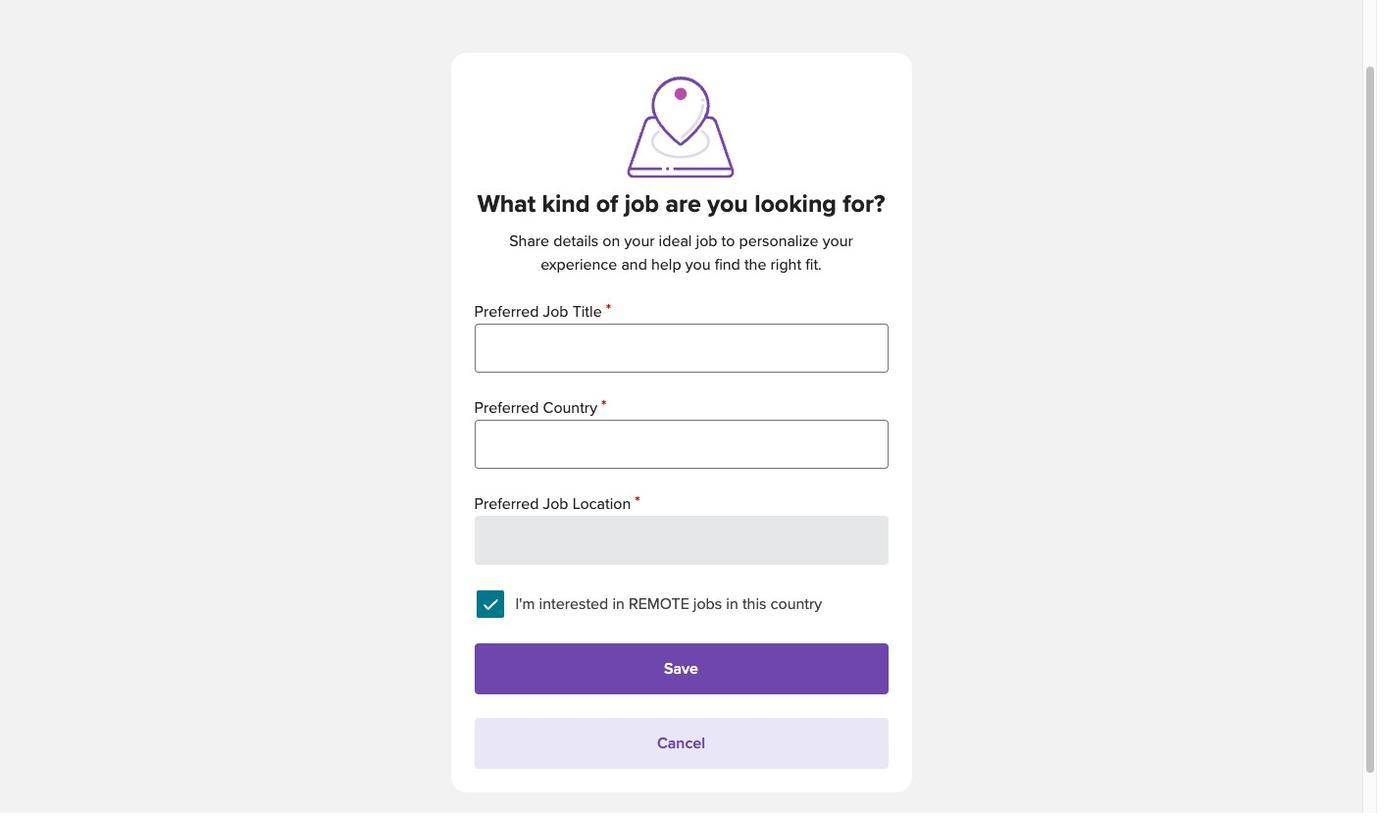 Task type: locate. For each thing, give the bounding box(es) containing it.
1 horizontal spatial job
[[696, 231, 717, 251]]

1 vertical spatial you
[[685, 255, 711, 275]]

preferred down share
[[474, 302, 539, 322]]

0 vertical spatial *
[[606, 300, 611, 320]]

personalize
[[739, 231, 819, 251]]

* right country
[[601, 396, 607, 416]]

i'm interested in remote jobs in this country
[[515, 594, 822, 614]]

save button
[[474, 643, 888, 694]]

preferred inside preferred job title *
[[474, 302, 539, 322]]

you up to
[[707, 189, 748, 219]]

Preferred Job Location text field
[[474, 516, 888, 565]]

on
[[602, 231, 620, 251]]

job left title
[[543, 302, 568, 322]]

jobs
[[693, 594, 722, 614]]

preferred left location
[[474, 494, 539, 514]]

you left find
[[685, 255, 711, 275]]

your
[[624, 231, 655, 251], [823, 231, 853, 251]]

cancel button
[[474, 718, 888, 769]]

2 preferred from the top
[[474, 398, 539, 418]]

* for preferred job location
[[635, 492, 640, 512]]

*
[[606, 300, 611, 320], [601, 396, 607, 416], [635, 492, 640, 512]]

2 vertical spatial preferred
[[474, 494, 539, 514]]

job left location
[[543, 494, 568, 514]]

for?
[[843, 189, 885, 219]]

save
[[664, 659, 698, 679]]

2 vertical spatial *
[[635, 492, 640, 512]]

share details on your ideal job to personalize your experience and help you find the right fit.
[[509, 231, 853, 275]]

1 vertical spatial preferred
[[474, 398, 539, 418]]

0 horizontal spatial job
[[624, 189, 659, 219]]

1 preferred from the top
[[474, 302, 539, 322]]

1 vertical spatial *
[[601, 396, 607, 416]]

job left to
[[696, 231, 717, 251]]

preferred left country
[[474, 398, 539, 418]]

looking
[[754, 189, 837, 219]]

* inside preferred job location *
[[635, 492, 640, 512]]

job
[[543, 302, 568, 322], [543, 494, 568, 514]]

title
[[572, 302, 602, 322]]

your down for?
[[823, 231, 853, 251]]

job inside preferred job location *
[[543, 494, 568, 514]]

1 horizontal spatial in
[[726, 594, 738, 614]]

what
[[477, 189, 536, 219]]

what kind of job are you looking for?
[[477, 189, 885, 219]]

2 job from the top
[[543, 494, 568, 514]]

0 vertical spatial you
[[707, 189, 748, 219]]

1 vertical spatial job
[[696, 231, 717, 251]]

1 horizontal spatial your
[[823, 231, 853, 251]]

1 job from the top
[[543, 302, 568, 322]]

preferred inside preferred job location *
[[474, 494, 539, 514]]

cancel
[[657, 734, 705, 753]]

in left this
[[726, 594, 738, 614]]

3 preferred from the top
[[474, 494, 539, 514]]

2 in from the left
[[726, 594, 738, 614]]

* right title
[[606, 300, 611, 320]]

0 vertical spatial preferred
[[474, 302, 539, 322]]

preferred inside preferred country *
[[474, 398, 539, 418]]

preferred job title *
[[474, 300, 611, 322]]

the
[[744, 255, 766, 275]]

job for title
[[543, 302, 568, 322]]

* right location
[[635, 492, 640, 512]]

0 horizontal spatial in
[[612, 594, 625, 614]]

in left remote
[[612, 594, 625, 614]]

job
[[624, 189, 659, 219], [696, 231, 717, 251]]

preferred country *
[[474, 396, 607, 418]]

0 vertical spatial job
[[624, 189, 659, 219]]

experience
[[541, 255, 617, 275]]

job right of
[[624, 189, 659, 219]]

* inside preferred job title *
[[606, 300, 611, 320]]

you
[[707, 189, 748, 219], [685, 255, 711, 275]]

and
[[621, 255, 647, 275]]

1 vertical spatial job
[[543, 494, 568, 514]]

are
[[665, 189, 701, 219]]

job inside preferred job title *
[[543, 302, 568, 322]]

you inside share details on your ideal job to personalize your experience and help you find the right fit.
[[685, 255, 711, 275]]

preferred job location *
[[474, 492, 640, 514]]

0 vertical spatial job
[[543, 302, 568, 322]]

fit.
[[805, 255, 822, 275]]

in
[[612, 594, 625, 614], [726, 594, 738, 614]]

0 horizontal spatial your
[[624, 231, 655, 251]]

this
[[742, 594, 766, 614]]

preferred
[[474, 302, 539, 322], [474, 398, 539, 418], [474, 494, 539, 514]]

your up and
[[624, 231, 655, 251]]

1 in from the left
[[612, 594, 625, 614]]



Task type: describe. For each thing, give the bounding box(es) containing it.
to
[[721, 231, 735, 251]]

* for preferred job title
[[606, 300, 611, 320]]

right
[[770, 255, 801, 275]]

find
[[715, 255, 740, 275]]

i'm
[[515, 594, 535, 614]]

2 your from the left
[[823, 231, 853, 251]]

help
[[651, 255, 681, 275]]

ideal
[[659, 231, 692, 251]]

Preferred Country text field
[[474, 420, 888, 469]]

country
[[543, 398, 597, 418]]

preferred for preferred country
[[474, 398, 539, 418]]

preferred for preferred job title
[[474, 302, 539, 322]]

country
[[770, 594, 822, 614]]

location
[[572, 494, 631, 514]]

job for location
[[543, 494, 568, 514]]

remote
[[629, 594, 689, 614]]

Preferred Job Title text field
[[474, 324, 888, 373]]

1 your from the left
[[624, 231, 655, 251]]

details
[[553, 231, 598, 251]]

job inside share details on your ideal job to personalize your experience and help you find the right fit.
[[696, 231, 717, 251]]

preferred for preferred job location
[[474, 494, 539, 514]]

* inside preferred country *
[[601, 396, 607, 416]]

of
[[596, 189, 618, 219]]

kind
[[542, 189, 590, 219]]

share
[[509, 231, 549, 251]]

interested
[[539, 594, 608, 614]]



Task type: vqa. For each thing, say whether or not it's contained in the screenshot.
Job inside the Preferred Job Location *
yes



